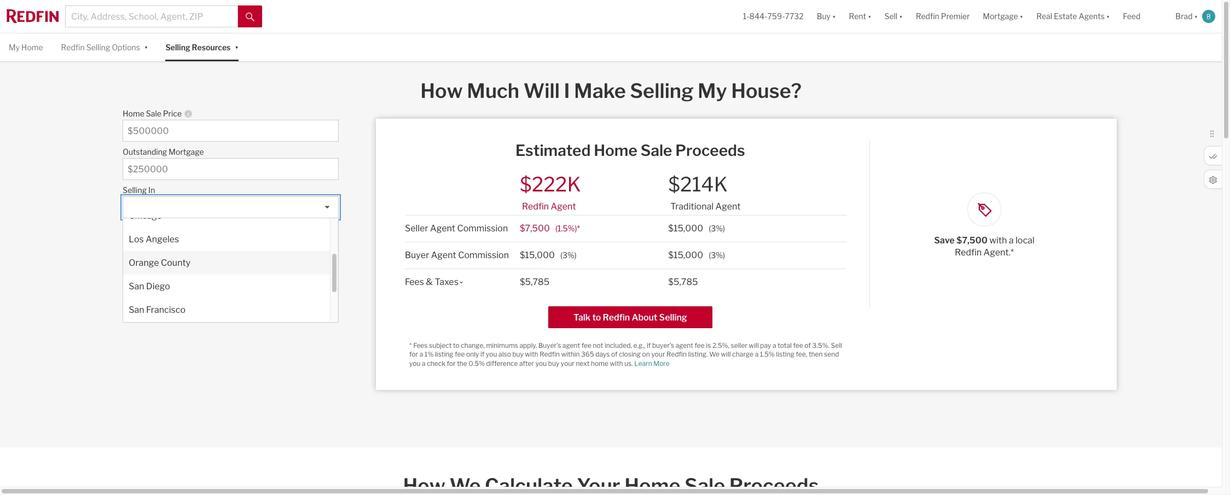 Task type: describe. For each thing, give the bounding box(es) containing it.
this
[[123, 276, 140, 286]]

buyer's
[[652, 341, 674, 350]]

change,
[[461, 341, 485, 350]]

redfin premier
[[916, 12, 970, 21]]

home sale price
[[123, 109, 182, 118]]

fee up 'fee,'
[[793, 341, 803, 350]]

professional estimate link
[[123, 288, 211, 298]]

rent ▾ button
[[849, 0, 872, 33]]

real estate agents ▾ button
[[1030, 0, 1117, 33]]

san for san diego
[[129, 281, 144, 292]]

759-
[[768, 12, 785, 21]]

a inside with a local redfin agent.*
[[1009, 235, 1014, 246]]

a down 1%
[[422, 359, 426, 368]]

buy ▾
[[817, 12, 836, 21]]

1 horizontal spatial proceeds
[[676, 141, 745, 160]]

Home Sale Price text field
[[128, 126, 334, 136]]

the
[[457, 359, 467, 368]]

francisco
[[146, 305, 186, 315]]

redfin inside with a local redfin agent.*
[[955, 248, 982, 258]]

learn more
[[635, 359, 670, 368]]

fees inside * fees subject to change, minimums apply. buyer's agent fee not included, e.g., if buyer's agent fee is 2.5%, seller will pay a total fee of 3.5%. sell for a 1% listing fee only if you also buy with redfin within 365 days of closing on your redfin listing. we will charge a 1.5% listing fee, then send you a check for the 0.5% difference after you buy your next home with us.
[[413, 341, 428, 350]]

next
[[576, 359, 590, 368]]

a inside this calculator is not intended to replace a professional estimate
[[289, 276, 294, 286]]

san francisco
[[129, 305, 186, 315]]

talk
[[574, 312, 591, 323]]

home
[[591, 359, 609, 368]]

$214k traditional agent
[[668, 173, 741, 212]]

selling inside button
[[659, 312, 687, 323]]

minimums
[[486, 341, 518, 350]]

▾ right the rent ▾
[[899, 12, 903, 21]]

my home
[[9, 43, 43, 52]]

7732
[[785, 12, 804, 21]]

is inside * fees subject to change, minimums apply. buyer's agent fee not included, e.g., if buyer's agent fee is 2.5%, seller will pay a total fee of 3.5%. sell for a 1% listing fee only if you also buy with redfin within 365 days of closing on your redfin listing. we will charge a 1.5% listing fee, then send you a check for the 0.5% difference after you buy your next home with us.
[[706, 341, 711, 350]]

selling resources ▾
[[166, 42, 239, 52]]

then
[[809, 350, 823, 359]]

diego
[[146, 281, 170, 292]]

fee up 365
[[582, 341, 592, 350]]

1 vertical spatial buy
[[548, 359, 560, 368]]

learn more link
[[635, 359, 670, 368]]

intended
[[208, 276, 244, 286]]

submit search image
[[246, 12, 255, 21]]

not inside * fees subject to change, minimums apply. buyer's agent fee not included, e.g., if buyer's agent fee is 2.5%, seller will pay a total fee of 3.5%. sell for a 1% listing fee only if you also buy with redfin within 365 days of closing on your redfin listing. we will charge a 1.5% listing fee, then send you a check for the 0.5% difference after you buy your next home with us.
[[593, 341, 603, 350]]

san for san francisco
[[129, 305, 144, 315]]

Outstanding Mortgage text field
[[128, 164, 334, 175]]

on
[[642, 350, 650, 359]]

seller
[[405, 223, 428, 234]]

1-
[[743, 12, 750, 21]]

days
[[596, 350, 610, 359]]

subject
[[429, 341, 452, 350]]

$15,000 for $15,000
[[668, 250, 703, 260]]

* inside * fees subject to change, minimums apply. buyer's agent fee not included, e.g., if buyer's agent fee is 2.5%, seller will pay a total fee of 3.5%. sell for a 1% listing fee only if you also buy with redfin within 365 days of closing on your redfin listing. we will charge a 1.5% listing fee, then send you a check for the 0.5% difference after you buy your next home with us.
[[409, 341, 412, 350]]

calculate
[[181, 242, 220, 252]]

charge
[[732, 350, 754, 359]]

0 horizontal spatial for
[[409, 350, 418, 359]]

with inside with a local redfin agent.*
[[990, 235, 1007, 246]]

calculator
[[142, 276, 182, 286]]

this calculator is not intended to replace a professional estimate
[[123, 276, 294, 298]]

1 vertical spatial with
[[525, 350, 538, 359]]

chicago
[[129, 211, 162, 221]]

outstanding
[[123, 147, 167, 157]]

0 vertical spatial fees
[[405, 277, 424, 287]]

buy
[[817, 12, 831, 21]]

1 horizontal spatial you
[[486, 350, 497, 359]]

after
[[519, 359, 534, 368]]

estimate
[[175, 288, 211, 298]]

▾ inside selling resources ▾
[[235, 42, 239, 51]]

1 vertical spatial will
[[721, 350, 731, 359]]

dialog containing chicago
[[123, 204, 339, 345]]

talk to redfin about selling
[[574, 312, 687, 323]]

estimated home sale proceeds
[[516, 141, 745, 160]]

buyer's
[[539, 341, 561, 350]]

2 horizontal spatial you
[[536, 359, 547, 368]]

(3%) for $7,500
[[709, 224, 725, 233]]

user photo image
[[1202, 10, 1216, 23]]

1 horizontal spatial will
[[749, 341, 759, 350]]

learn
[[635, 359, 652, 368]]

estimated
[[516, 141, 591, 160]]

real estate agents ▾
[[1037, 12, 1110, 21]]

e.g.,
[[634, 341, 645, 350]]

with a local redfin agent.*
[[955, 235, 1035, 258]]

2 agent from the left
[[676, 341, 693, 350]]

not inside this calculator is not intended to replace a professional estimate
[[193, 276, 206, 286]]

brad ▾
[[1176, 12, 1198, 21]]

within
[[561, 350, 580, 359]]

1 vertical spatial my
[[698, 79, 727, 103]]

i
[[564, 79, 570, 103]]

only
[[466, 350, 479, 359]]

agent right the buyer
[[431, 250, 456, 260]]

seattle element
[[123, 322, 330, 345]]

pay
[[760, 341, 771, 350]]

how much will i make selling my house?
[[420, 79, 802, 103]]

angeles
[[146, 234, 179, 245]]

listing.
[[688, 350, 708, 359]]

▾ right agents
[[1107, 12, 1110, 21]]

how
[[420, 79, 463, 103]]

calculate sale proceeds
[[181, 242, 281, 252]]

save
[[934, 235, 955, 246]]

my home link
[[9, 33, 43, 61]]

1 vertical spatial home
[[123, 109, 144, 118]]

selling inside selling resources ▾
[[166, 43, 190, 52]]

▾ left the real
[[1020, 12, 1024, 21]]

fee up "listing."
[[695, 341, 705, 350]]

buyer agent commission
[[405, 250, 509, 260]]

1 agent from the left
[[563, 341, 580, 350]]

send
[[824, 350, 839, 359]]

home for estimated home sale proceeds
[[594, 141, 638, 160]]

365
[[581, 350, 594, 359]]

$222k redfin agent
[[520, 173, 581, 212]]

1 listing from the left
[[435, 350, 453, 359]]

▾ right buy
[[832, 12, 836, 21]]

1 vertical spatial sale
[[641, 141, 672, 160]]

1%
[[425, 350, 434, 359]]

0 vertical spatial if
[[647, 341, 651, 350]]

commission for seller agent commission
[[457, 223, 508, 234]]

1 vertical spatial if
[[481, 350, 485, 359]]

about
[[632, 312, 658, 323]]

taxes
[[435, 277, 459, 287]]



Task type: locate. For each thing, give the bounding box(es) containing it.
(1.5%)
[[556, 224, 577, 233]]

1 horizontal spatial to
[[453, 341, 460, 350]]

0 vertical spatial sell
[[885, 12, 898, 21]]

* left subject
[[409, 341, 412, 350]]

fees left &
[[405, 277, 424, 287]]

$15,000 (3%)
[[668, 223, 725, 234], [520, 250, 577, 260], [668, 250, 725, 260]]

1 horizontal spatial sell
[[885, 12, 898, 21]]

1 horizontal spatial my
[[698, 79, 727, 103]]

2 horizontal spatial home
[[594, 141, 638, 160]]

0 vertical spatial will
[[749, 341, 759, 350]]

0 vertical spatial your
[[652, 350, 665, 359]]

is up estimate
[[184, 276, 191, 286]]

san left the diego
[[129, 281, 144, 292]]

sell right the rent ▾
[[885, 12, 898, 21]]

0 vertical spatial commission
[[457, 223, 508, 234]]

selling inside redfin selling options ▾
[[86, 43, 110, 52]]

of down included,
[[611, 350, 618, 359]]

1 horizontal spatial if
[[647, 341, 651, 350]]

$7,500
[[520, 223, 550, 234], [957, 235, 988, 246]]

you right after
[[536, 359, 547, 368]]

proceeds up $214k
[[676, 141, 745, 160]]

talk to redfin about selling button
[[548, 306, 713, 328]]

commission down seller agent commission
[[458, 250, 509, 260]]

fee
[[582, 341, 592, 350], [695, 341, 705, 350], [793, 341, 803, 350], [455, 350, 465, 359]]

sell ▾
[[885, 12, 903, 21]]

local
[[1016, 235, 1035, 246]]

2 listing from the left
[[776, 350, 795, 359]]

buy up after
[[513, 350, 524, 359]]

mortgage inside dropdown button
[[983, 12, 1018, 21]]

0 horizontal spatial sale
[[146, 109, 161, 118]]

1 vertical spatial fees
[[413, 341, 428, 350]]

1 vertical spatial commission
[[458, 250, 509, 260]]

your
[[652, 350, 665, 359], [561, 359, 575, 368]]

sale left price
[[146, 109, 161, 118]]

seller agent commission
[[405, 223, 508, 234]]

2 vertical spatial to
[[453, 341, 460, 350]]

agent.*
[[984, 248, 1014, 258]]

2 vertical spatial sale
[[222, 242, 239, 252]]

2 $5,785 from the left
[[668, 277, 698, 287]]

0 vertical spatial with
[[990, 235, 1007, 246]]

1 horizontal spatial $7,500
[[957, 235, 988, 246]]

$15,000 (3%) for $7,500
[[668, 223, 725, 234]]

$7,500 right save
[[957, 235, 988, 246]]

$5,785
[[520, 277, 550, 287], [668, 277, 698, 287]]

0 horizontal spatial of
[[611, 350, 618, 359]]

will down the 2.5%,
[[721, 350, 731, 359]]

1 vertical spatial san
[[129, 305, 144, 315]]

fee up the at bottom
[[455, 350, 465, 359]]

san
[[129, 281, 144, 292], [129, 305, 144, 315]]

listing down subject
[[435, 350, 453, 359]]

0 horizontal spatial will
[[721, 350, 731, 359]]

not up estimate
[[193, 276, 206, 286]]

0 vertical spatial is
[[184, 276, 191, 286]]

1-844-759-7732
[[743, 12, 804, 21]]

0 vertical spatial my
[[9, 43, 20, 52]]

$15,000 for $7,500
[[668, 223, 703, 234]]

0 vertical spatial home
[[21, 43, 43, 52]]

list box
[[123, 197, 339, 345]]

fees up 1%
[[413, 341, 428, 350]]

a right the pay
[[773, 341, 776, 350]]

1 vertical spatial not
[[593, 341, 603, 350]]

you left check
[[409, 359, 421, 368]]

1 vertical spatial is
[[706, 341, 711, 350]]

outstanding mortgage
[[123, 147, 204, 157]]

if right only
[[481, 350, 485, 359]]

resources
[[192, 43, 231, 52]]

outstanding mortgage element
[[123, 142, 333, 158]]

844-
[[750, 12, 768, 21]]

2 vertical spatial with
[[610, 359, 623, 368]]

rent ▾ button
[[843, 0, 878, 33]]

▾ right options
[[144, 42, 148, 51]]

sale up $214k
[[641, 141, 672, 160]]

with up agent.*
[[990, 235, 1007, 246]]

selling in element
[[123, 180, 333, 197]]

real estate agents ▾ link
[[1037, 0, 1110, 33]]

sell
[[885, 12, 898, 21], [831, 341, 842, 350]]

0 horizontal spatial to
[[246, 276, 255, 286]]

sell inside dropdown button
[[885, 12, 898, 21]]

sale inside button
[[222, 242, 239, 252]]

mortgage down price
[[169, 147, 204, 157]]

1 vertical spatial sell
[[831, 341, 842, 350]]

1 horizontal spatial *
[[577, 224, 580, 233]]

options
[[112, 43, 140, 52]]

will left the pay
[[749, 341, 759, 350]]

agent inside $214k traditional agent
[[716, 201, 741, 212]]

▾ right resources
[[235, 42, 239, 51]]

save $7,500
[[934, 235, 990, 246]]

will
[[524, 79, 560, 103]]

a left 1%
[[420, 350, 423, 359]]

0 vertical spatial sale
[[146, 109, 161, 118]]

0 horizontal spatial with
[[525, 350, 538, 359]]

commission
[[457, 223, 508, 234], [458, 250, 509, 260]]

1 horizontal spatial $5,785
[[668, 277, 698, 287]]

1-844-759-7732 link
[[743, 12, 804, 21]]

to right talk
[[592, 312, 601, 323]]

1 horizontal spatial sale
[[222, 242, 239, 252]]

redfin selling options link
[[61, 33, 140, 61]]

for
[[409, 350, 418, 359], [447, 359, 456, 368]]

0 vertical spatial not
[[193, 276, 206, 286]]

*
[[577, 224, 580, 233], [409, 341, 412, 350]]

buy down buyer's
[[548, 359, 560, 368]]

selling in
[[123, 186, 155, 195]]

1 vertical spatial for
[[447, 359, 456, 368]]

my
[[9, 43, 20, 52], [698, 79, 727, 103]]

of up 'fee,'
[[805, 341, 811, 350]]

0 horizontal spatial $7,500
[[520, 223, 550, 234]]

mortgage ▾ button
[[983, 0, 1024, 33]]

to right subject
[[453, 341, 460, 350]]

agent right "seller"
[[430, 223, 455, 234]]

0 horizontal spatial mortgage
[[169, 147, 204, 157]]

sell up send
[[831, 341, 842, 350]]

1 horizontal spatial agent
[[676, 341, 693, 350]]

1 $5,785 from the left
[[520, 277, 550, 287]]

1.5%
[[760, 350, 775, 359]]

redfin inside '$222k redfin agent'
[[522, 201, 549, 212]]

0 horizontal spatial $5,785
[[520, 277, 550, 287]]

a right replace
[[289, 276, 294, 286]]

1 vertical spatial mortgage
[[169, 147, 204, 157]]

is inside this calculator is not intended to replace a professional estimate
[[184, 276, 191, 286]]

1 horizontal spatial with
[[610, 359, 623, 368]]

a left local at the top
[[1009, 235, 1014, 246]]

0 vertical spatial to
[[246, 276, 255, 286]]

0 vertical spatial san
[[129, 281, 144, 292]]

rent
[[849, 12, 866, 21]]

commission for buyer agent commission
[[458, 250, 509, 260]]

with down "apply."
[[525, 350, 538, 359]]

1 vertical spatial *
[[409, 341, 412, 350]]

with left us.
[[610, 359, 623, 368]]

0 horizontal spatial agent
[[563, 341, 580, 350]]

orange
[[129, 258, 159, 268]]

commission up the buyer agent commission
[[457, 223, 508, 234]]

you left the also
[[486, 350, 497, 359]]

los angeles
[[129, 234, 179, 245]]

sell ▾ button
[[878, 0, 909, 33]]

1 horizontal spatial home
[[123, 109, 144, 118]]

agent up within
[[563, 341, 580, 350]]

0 horizontal spatial is
[[184, 276, 191, 286]]

City, Address, School, Agent, ZIP search field
[[65, 5, 238, 27]]

2 horizontal spatial to
[[592, 312, 601, 323]]

* down '$222k redfin agent' on the left top of page
[[577, 224, 580, 233]]

real
[[1037, 12, 1053, 21]]

brad
[[1176, 12, 1193, 21]]

$15,000 (3%) for $15,000
[[668, 250, 725, 260]]

1 horizontal spatial mortgage
[[983, 12, 1018, 21]]

rent ▾
[[849, 12, 872, 21]]

price
[[163, 109, 182, 118]]

for left the at bottom
[[447, 359, 456, 368]]

a left the "1.5%" at the bottom right
[[755, 350, 759, 359]]

proceeds inside button
[[241, 242, 281, 252]]

more
[[654, 359, 670, 368]]

mortgage
[[983, 12, 1018, 21], [169, 147, 204, 157]]

0 vertical spatial *
[[577, 224, 580, 233]]

0 vertical spatial proceeds
[[676, 141, 745, 160]]

sale for proceeds
[[222, 242, 239, 252]]

0 horizontal spatial you
[[409, 359, 421, 368]]

agents
[[1079, 12, 1105, 21]]

is up we
[[706, 341, 711, 350]]

in
[[148, 186, 155, 195]]

your up more
[[652, 350, 665, 359]]

0 vertical spatial $7,500
[[520, 223, 550, 234]]

buy ▾ button
[[810, 0, 843, 33]]

sale right calculate
[[222, 242, 239, 252]]

home inside the my home link
[[21, 43, 43, 52]]

we
[[709, 350, 720, 359]]

agent up "listing."
[[676, 341, 693, 350]]

listing down total
[[776, 350, 795, 359]]

house?
[[731, 79, 802, 103]]

mortgage left the real
[[983, 12, 1018, 21]]

2.5%,
[[713, 341, 730, 350]]

proceeds up replace
[[241, 242, 281, 252]]

agent inside '$222k redfin agent'
[[551, 201, 576, 212]]

0 vertical spatial mortgage
[[983, 12, 1018, 21]]

fee,
[[796, 350, 807, 359]]

sell inside * fees subject to change, minimums apply. buyer's agent fee not included, e.g., if buyer's agent fee is 2.5%, seller will pay a total fee of 3.5%. sell for a 1% listing fee only if you also buy with redfin within 365 days of closing on your redfin listing. we will charge a 1.5% listing fee, then send you a check for the 0.5% difference after you buy your next home with us.
[[831, 341, 842, 350]]

to left replace
[[246, 276, 255, 286]]

1 horizontal spatial not
[[593, 341, 603, 350]]

selling
[[86, 43, 110, 52], [166, 43, 190, 52], [630, 79, 694, 103], [123, 186, 147, 195], [659, 312, 687, 323]]

your down within
[[561, 359, 575, 368]]

professional
[[123, 288, 173, 298]]

$7,500 (1.5%) *
[[520, 223, 580, 234]]

2 san from the top
[[129, 305, 144, 315]]

0 vertical spatial of
[[805, 341, 811, 350]]

if right e.g.,
[[647, 341, 651, 350]]

agent up (1.5%)
[[551, 201, 576, 212]]

fees
[[405, 277, 424, 287], [413, 341, 428, 350]]

1 horizontal spatial of
[[805, 341, 811, 350]]

to inside this calculator is not intended to replace a professional estimate
[[246, 276, 255, 286]]

buyer
[[405, 250, 429, 260]]

1 vertical spatial $7,500
[[957, 235, 988, 246]]

0 horizontal spatial home
[[21, 43, 43, 52]]

feed button
[[1117, 0, 1169, 33]]

1 horizontal spatial is
[[706, 341, 711, 350]]

feed
[[1123, 12, 1141, 21]]

0 horizontal spatial not
[[193, 276, 206, 286]]

* inside $7,500 (1.5%) *
[[577, 224, 580, 233]]

▾ right brad
[[1195, 12, 1198, 21]]

1 vertical spatial proceeds
[[241, 242, 281, 252]]

0 horizontal spatial buy
[[513, 350, 524, 359]]

(3%) for $15,000
[[709, 251, 725, 260]]

included,
[[605, 341, 632, 350]]

▾ right rent
[[868, 12, 872, 21]]

$222k
[[520, 173, 581, 197]]

a
[[1009, 235, 1014, 246], [289, 276, 294, 286], [773, 341, 776, 350], [420, 350, 423, 359], [755, 350, 759, 359], [422, 359, 426, 368]]

los
[[129, 234, 144, 245]]

much
[[467, 79, 519, 103]]

0 horizontal spatial proceeds
[[241, 242, 281, 252]]

agent right traditional
[[716, 201, 741, 212]]

0 vertical spatial for
[[409, 350, 418, 359]]

1 san from the top
[[129, 281, 144, 292]]

to inside talk to redfin about selling button
[[592, 312, 601, 323]]

1 horizontal spatial your
[[652, 350, 665, 359]]

premier
[[941, 12, 970, 21]]

for left 1%
[[409, 350, 418, 359]]

0 vertical spatial buy
[[513, 350, 524, 359]]

selling resources link
[[166, 33, 231, 61]]

1 vertical spatial of
[[611, 350, 618, 359]]

san down 'professional'
[[129, 305, 144, 315]]

2 vertical spatial home
[[594, 141, 638, 160]]

0.5%
[[469, 359, 485, 368]]

3.5%.
[[812, 341, 830, 350]]

closing
[[619, 350, 641, 359]]

$15,000
[[668, 223, 703, 234], [520, 250, 555, 260], [668, 250, 703, 260]]

1 horizontal spatial buy
[[548, 359, 560, 368]]

1 vertical spatial to
[[592, 312, 601, 323]]

1 horizontal spatial listing
[[776, 350, 795, 359]]

* fees subject to change, minimums apply. buyer's agent fee not included, e.g., if buyer's agent fee is 2.5%, seller will pay a total fee of 3.5%. sell for a 1% listing fee only if you also buy with redfin within 365 days of closing on your redfin listing. we will charge a 1.5% listing fee, then send you a check for the 0.5% difference after you buy your next home with us.
[[409, 341, 842, 368]]

0 horizontal spatial listing
[[435, 350, 453, 359]]

1 horizontal spatial for
[[447, 359, 456, 368]]

home for my home
[[21, 43, 43, 52]]

$7,500 left (1.5%)
[[520, 223, 550, 234]]

check
[[427, 359, 446, 368]]

1 vertical spatial your
[[561, 359, 575, 368]]

dialog
[[123, 204, 339, 345]]

0 horizontal spatial sell
[[831, 341, 842, 350]]

not up days
[[593, 341, 603, 350]]

to inside * fees subject to change, minimums apply. buyer's agent fee not included, e.g., if buyer's agent fee is 2.5%, seller will pay a total fee of 3.5%. sell for a 1% listing fee only if you also buy with redfin within 365 days of closing on your redfin listing. we will charge a 1.5% listing fee, then send you a check for the 0.5% difference after you buy your next home with us.
[[453, 341, 460, 350]]

0 horizontal spatial if
[[481, 350, 485, 359]]

0 horizontal spatial *
[[409, 341, 412, 350]]

0 horizontal spatial your
[[561, 359, 575, 368]]

▾ inside redfin selling options ▾
[[144, 42, 148, 51]]

redfin inside redfin selling options ▾
[[61, 43, 85, 52]]

to
[[246, 276, 255, 286], [592, 312, 601, 323], [453, 341, 460, 350]]

0 horizontal spatial my
[[9, 43, 20, 52]]

2 horizontal spatial with
[[990, 235, 1007, 246]]

sale for price
[[146, 109, 161, 118]]

county
[[161, 258, 191, 268]]

seller
[[731, 341, 748, 350]]

2 horizontal spatial sale
[[641, 141, 672, 160]]

list box containing chicago
[[123, 197, 339, 345]]



Task type: vqa. For each thing, say whether or not it's contained in the screenshot.
minimums
yes



